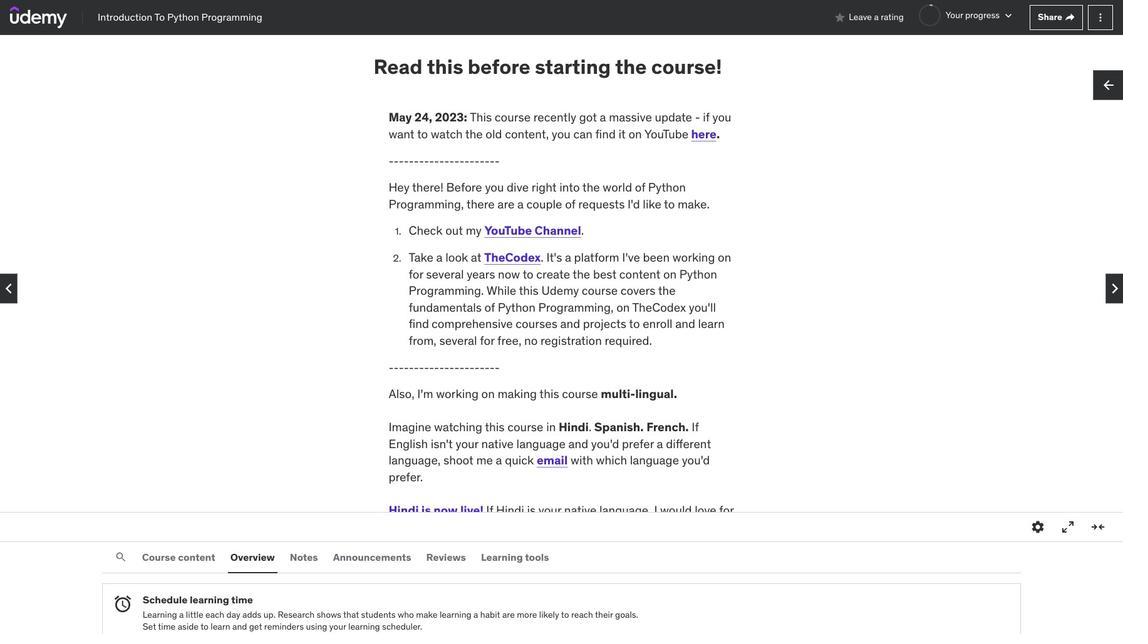 Task type: vqa. For each thing, say whether or not it's contained in the screenshot.
is in IF HINDI IS YOUR NATIVE LANGUAGE, I WOULD LOVE FOR YOU TO WATCH THIS COURSE AND GIVE ME FEEDBACK.
yes



Task type: locate. For each thing, give the bounding box(es) containing it.
1 horizontal spatial if
[[692, 420, 699, 435]]

0 vertical spatial youtube
[[645, 127, 689, 142]]

language down imagine watching this course in hindi . spanish. french.
[[517, 437, 566, 452]]

want
[[389, 127, 415, 142]]

your inside if hindi is your native language, i would love for you to watch this course and give me feedback.
[[539, 503, 562, 518]]

you up announcements
[[389, 520, 408, 535]]

0 vertical spatial language,
[[389, 453, 441, 468]]

introduction to python programming
[[98, 11, 262, 23]]

prefer
[[622, 437, 654, 452]]

is down with which language you'd prefer.
[[527, 503, 536, 518]]

course down live!
[[481, 520, 517, 535]]

learning inside schedule learning time learning a little each day adds up. research shows that students who make learning a habit are more likely to reach their goals. set time aside to learn and get reminders using your learning scheduler.
[[143, 609, 177, 621]]

announcements
[[333, 551, 411, 564]]

2 horizontal spatial for
[[720, 503, 734, 518]]

each
[[206, 609, 224, 621]]

the up massive
[[615, 54, 647, 80]]

love
[[695, 503, 717, 518]]

reviews button
[[424, 543, 469, 573]]

is
[[422, 503, 431, 518], [527, 503, 536, 518]]

0 vertical spatial are
[[498, 197, 515, 212]]

make
[[416, 609, 438, 621]]

1 vertical spatial for
[[480, 333, 495, 348]]

1 horizontal spatial for
[[480, 333, 495, 348]]

if hindi is your native language, i would love for you to watch this course and give me feedback.
[[389, 503, 734, 535]]

this right watching
[[485, 420, 505, 435]]

find inside . it's a platform i've been working on for several years now to create the best content on python programming. while this udemy course covers the fundamentals of python programming, on thecodex you'll find
[[409, 317, 429, 332]]

if inside if hindi is your native language, i would love for you to watch this course and give me feedback.
[[486, 503, 493, 518]]

find up from,
[[409, 317, 429, 332]]

the up requests
[[583, 180, 600, 195]]

programming,
[[389, 197, 464, 212], [539, 300, 614, 315]]

this inside if hindi is your native language, i would love for you to watch this course and give me feedback.
[[459, 520, 478, 535]]

update
[[655, 110, 692, 125]]

0 horizontal spatial find
[[409, 317, 429, 332]]

language down prefer
[[630, 453, 679, 468]]

me right the give
[[567, 520, 584, 535]]

0 vertical spatial learning
[[481, 551, 523, 564]]

your up shoot
[[456, 437, 479, 452]]

if
[[703, 110, 710, 125]]

take
[[409, 250, 434, 265]]

learn down you'll
[[698, 317, 725, 332]]

working right been
[[673, 250, 715, 265]]

and up registration
[[561, 317, 580, 332]]

courses
[[516, 317, 558, 332]]

2 vertical spatial of
[[485, 300, 495, 315]]

for down take
[[409, 267, 423, 282]]

0 horizontal spatial is
[[422, 503, 431, 518]]

1 horizontal spatial hindi
[[496, 503, 524, 518]]

feedback.
[[587, 520, 639, 535]]

0 vertical spatial working
[[673, 250, 715, 265]]

0 horizontal spatial language
[[517, 437, 566, 452]]

0 horizontal spatial if
[[486, 503, 493, 518]]

0 horizontal spatial language,
[[389, 453, 441, 468]]

learning up each
[[190, 594, 229, 607]]

several inside comprehensive courses and projects to enroll and learn from, several for free, no registration required.
[[440, 333, 477, 348]]

hindi right in
[[559, 420, 589, 435]]

time up day
[[231, 594, 253, 607]]

1 vertical spatial native
[[564, 503, 597, 518]]

1 vertical spatial learning
[[440, 609, 472, 621]]

into
[[560, 180, 580, 195]]

0 horizontal spatial programming,
[[389, 197, 464, 212]]

for inside comprehensive courses and projects to enroll and learn from, several for free, no registration required.
[[480, 333, 495, 348]]

a inside the this course recently got a massive update - if you want to watch the old content, you can find it on youtube
[[600, 110, 606, 125]]

learning right the make
[[440, 609, 472, 621]]

now
[[498, 267, 520, 282], [434, 503, 458, 518]]

1 vertical spatial several
[[440, 333, 477, 348]]

a left quick
[[496, 453, 502, 468]]

1 vertical spatial your
[[539, 503, 562, 518]]

hindi right live!
[[496, 503, 524, 518]]

0 vertical spatial of
[[635, 180, 646, 195]]

0 vertical spatial content
[[620, 267, 661, 282]]

1 horizontal spatial find
[[596, 127, 616, 142]]

content inside button
[[178, 551, 215, 564]]

watch down 2023:
[[431, 127, 463, 142]]

0 horizontal spatial of
[[485, 300, 495, 315]]

1 vertical spatial find
[[409, 317, 429, 332]]

the right 'covers'
[[658, 283, 676, 298]]

several inside . it's a platform i've been working on for several years now to create the best content on python programming. while this udemy course covers the fundamentals of python programming, on thecodex you'll find
[[426, 267, 464, 282]]

2 vertical spatial for
[[720, 503, 734, 518]]

you'd down different
[[682, 453, 710, 468]]

likely
[[539, 609, 559, 621]]

content right course
[[178, 551, 215, 564]]

python
[[167, 11, 199, 23], [648, 180, 686, 195], [680, 267, 717, 282], [498, 300, 536, 315]]

hindi
[[559, 420, 589, 435], [389, 503, 419, 518], [496, 503, 524, 518]]

for left free, on the bottom of page
[[480, 333, 495, 348]]

you'd
[[591, 437, 619, 452], [682, 453, 710, 468]]

learning
[[481, 551, 523, 564], [143, 609, 177, 621]]

your up the give
[[539, 503, 562, 518]]

a left rating
[[874, 11, 879, 22]]

if for you
[[486, 503, 493, 518]]

language,
[[389, 453, 441, 468], [600, 503, 652, 518]]

been
[[643, 250, 670, 265]]

thecodex
[[484, 250, 541, 265], [633, 300, 686, 315]]

0 horizontal spatial learning
[[143, 609, 177, 621]]

it
[[619, 127, 626, 142]]

1 is from the left
[[422, 503, 431, 518]]

check out my youtube channel .
[[409, 223, 584, 238]]

1 horizontal spatial you'd
[[682, 453, 710, 468]]

language inside with which language you'd prefer.
[[630, 453, 679, 468]]

1 horizontal spatial is
[[527, 503, 536, 518]]

and down day
[[232, 622, 247, 633]]

you'd inside if english isn't your native language and you'd prefer a different language, shoot me a quick
[[591, 437, 619, 452]]

if right live!
[[486, 503, 493, 518]]

1 vertical spatial learn
[[211, 622, 230, 633]]

0 horizontal spatial now
[[434, 503, 458, 518]]

0 horizontal spatial thecodex
[[484, 250, 541, 265]]

0 horizontal spatial me
[[476, 453, 493, 468]]

. inside . it's a platform i've been working on for several years now to create the best content on python programming. while this udemy course covers the fundamentals of python programming, on thecodex you'll find
[[541, 250, 544, 265]]

0 vertical spatial ----------------------
[[389, 153, 500, 168]]

of down into
[[565, 197, 576, 212]]

out
[[446, 223, 463, 238]]

0 horizontal spatial learning
[[190, 594, 229, 607]]

learning down "schedule"
[[143, 609, 177, 621]]

habit
[[480, 609, 500, 621]]

0 horizontal spatial you'd
[[591, 437, 619, 452]]

0 horizontal spatial small image
[[834, 11, 847, 23]]

0 vertical spatial for
[[409, 267, 423, 282]]

hindi inside if hindi is your native language, i would love for you to watch this course and give me feedback.
[[496, 503, 524, 518]]

is down prefer. at left
[[422, 503, 431, 518]]

---------------------- up there!
[[389, 153, 500, 168]]

0 horizontal spatial for
[[409, 267, 423, 282]]

this course recently got a massive update - if you want to watch the old content, you can find it on youtube
[[389, 110, 732, 142]]

dive
[[507, 180, 529, 195]]

to down thecodex link
[[523, 267, 534, 282]]

0 vertical spatial several
[[426, 267, 464, 282]]

native up the give
[[564, 503, 597, 518]]

native for language,
[[564, 503, 597, 518]]

0 vertical spatial language
[[517, 437, 566, 452]]

this right while
[[519, 283, 539, 298]]

if up different
[[692, 420, 699, 435]]

1 horizontal spatial youtube
[[645, 127, 689, 142]]

are down 'dive'
[[498, 197, 515, 212]]

1 vertical spatial you'd
[[682, 453, 710, 468]]

small image
[[1003, 9, 1015, 22], [834, 11, 847, 23]]

small image right progress
[[1003, 9, 1015, 22]]

1 vertical spatial learning
[[143, 609, 177, 621]]

there
[[467, 197, 495, 212]]

- inside the this course recently got a massive update - if you want to watch the old content, you can find it on youtube
[[695, 110, 700, 125]]

the inside the this course recently got a massive update - if you want to watch the old content, you can find it on youtube
[[465, 127, 483, 142]]

1 horizontal spatial programming,
[[539, 300, 614, 315]]

course
[[495, 110, 531, 125], [582, 283, 618, 298], [562, 387, 598, 402], [508, 420, 544, 435], [481, 520, 517, 535]]

your down shows on the bottom left
[[329, 622, 346, 633]]

1 vertical spatial ----------------------
[[389, 360, 500, 375]]

if inside if english isn't your native language and you'd prefer a different language, shoot me a quick
[[692, 420, 699, 435]]

watching
[[434, 420, 483, 435]]

0 vertical spatial find
[[596, 127, 616, 142]]

python inside hey there! before you dive right into the world of python programming, there are a couple of requests i'd like to make.
[[648, 180, 686, 195]]

1 ---------------------- from the top
[[389, 153, 500, 168]]

1 vertical spatial watch
[[424, 520, 456, 535]]

watch inside the this course recently got a massive update - if you want to watch the old content, you can find it on youtube
[[431, 127, 463, 142]]

course left "multi-"
[[562, 387, 598, 402]]

in
[[546, 420, 556, 435]]

covers
[[621, 283, 656, 298]]

time right the set
[[158, 622, 176, 633]]

. it's a platform i've been working on for several years now to create the best content on python programming. while this udemy course covers the fundamentals of python programming, on thecodex you'll find
[[409, 250, 732, 332]]

enroll
[[643, 317, 673, 332]]

a right 'got'
[[600, 110, 606, 125]]

1 vertical spatial if
[[486, 503, 493, 518]]

a left little
[[179, 609, 184, 621]]

0 horizontal spatial content
[[178, 551, 215, 564]]

1 vertical spatial content
[[178, 551, 215, 564]]

0 horizontal spatial learn
[[211, 622, 230, 633]]

on
[[629, 127, 642, 142], [718, 250, 732, 265], [663, 267, 677, 282], [617, 300, 630, 315], [482, 387, 495, 402]]

spanish.
[[594, 420, 644, 435]]

watch inside if hindi is your native language, i would love for you to watch this course and give me feedback.
[[424, 520, 456, 535]]

to up the required. at bottom right
[[629, 317, 640, 332]]

1 horizontal spatial working
[[673, 250, 715, 265]]

learning down that
[[348, 622, 380, 633]]

course inside if hindi is your native language, i would love for you to watch this course and give me feedback.
[[481, 520, 517, 535]]

0 horizontal spatial youtube
[[485, 223, 532, 238]]

actions image
[[1095, 11, 1107, 23]]

hindi down prefer. at left
[[389, 503, 419, 518]]

0 vertical spatial you'd
[[591, 437, 619, 452]]

french.
[[647, 420, 689, 435]]

english
[[389, 437, 428, 452]]

several for from,
[[440, 333, 477, 348]]

a right it's
[[565, 250, 571, 265]]

fullscreen image
[[1061, 520, 1076, 535]]

now down thecodex link
[[498, 267, 520, 282]]

language, inside if english isn't your native language and you'd prefer a different language, shoot me a quick
[[389, 453, 441, 468]]

youtube
[[645, 127, 689, 142], [485, 223, 532, 238]]

1 horizontal spatial of
[[565, 197, 576, 212]]

the down this
[[465, 127, 483, 142]]

1 vertical spatial language,
[[600, 503, 652, 518]]

several down comprehensive
[[440, 333, 477, 348]]

0 horizontal spatial native
[[482, 437, 514, 452]]

small image inside "your progress" dropdown button
[[1003, 9, 1015, 22]]

me right shoot
[[476, 453, 493, 468]]

course up "content,"
[[495, 110, 531, 125]]

a left habit
[[474, 609, 478, 621]]

you up there
[[485, 180, 504, 195]]

to down the 24,
[[417, 127, 428, 142]]

course down best
[[582, 283, 618, 298]]

their
[[595, 609, 613, 621]]

are inside hey there! before you dive right into the world of python programming, there are a couple of requests i'd like to make.
[[498, 197, 515, 212]]

starting
[[535, 54, 611, 80]]

old
[[486, 127, 502, 142]]

0 vertical spatial watch
[[431, 127, 463, 142]]

find left it
[[596, 127, 616, 142]]

go to previous lecture image
[[0, 279, 18, 299]]

my
[[466, 223, 482, 238]]

small image left leave
[[834, 11, 847, 23]]

learn
[[698, 317, 725, 332], [211, 622, 230, 633]]

2 horizontal spatial your
[[539, 503, 562, 518]]

overview
[[230, 551, 275, 564]]

from,
[[409, 333, 437, 348]]

0 horizontal spatial hindi
[[389, 503, 419, 518]]

now left live!
[[434, 503, 458, 518]]

for right love at bottom right
[[720, 503, 734, 518]]

using
[[306, 622, 327, 633]]

a inside button
[[874, 11, 879, 22]]

watch down 'hindi is now live!' link
[[424, 520, 456, 535]]

1 horizontal spatial small image
[[1003, 9, 1015, 22]]

1 horizontal spatial native
[[564, 503, 597, 518]]

1 vertical spatial are
[[502, 609, 515, 621]]

0 vertical spatial now
[[498, 267, 520, 282]]

and inside schedule learning time learning a little each day adds up. research shows that students who make learning a habit are more likely to reach their goals. set time aside to learn and get reminders using your learning scheduler.
[[232, 622, 247, 633]]

thecodex down check out my youtube channel .
[[484, 250, 541, 265]]

and up with
[[569, 437, 589, 452]]

language inside if english isn't your native language and you'd prefer a different language, shoot me a quick
[[517, 437, 566, 452]]

python up like
[[648, 180, 686, 195]]

you inside if hindi is your native language, i would love for you to watch this course and give me feedback.
[[389, 520, 408, 535]]

1 horizontal spatial language,
[[600, 503, 652, 518]]

0 vertical spatial if
[[692, 420, 699, 435]]

comprehensive
[[432, 317, 513, 332]]

1 horizontal spatial content
[[620, 267, 661, 282]]

best
[[593, 267, 617, 282]]

0 vertical spatial learn
[[698, 317, 725, 332]]

2 is from the left
[[527, 503, 536, 518]]

of
[[635, 180, 646, 195], [565, 197, 576, 212], [485, 300, 495, 315]]

hindi is now live! link
[[389, 503, 484, 518]]

if for different
[[692, 420, 699, 435]]

native inside if english isn't your native language and you'd prefer a different language, shoot me a quick
[[482, 437, 514, 452]]

youtube up thecodex link
[[485, 223, 532, 238]]

watch for this
[[424, 520, 456, 535]]

before
[[446, 180, 482, 195]]

1 horizontal spatial learning
[[348, 622, 380, 633]]

1 horizontal spatial language
[[630, 453, 679, 468]]

---------------------- up i'm
[[389, 360, 500, 375]]

prefer.
[[389, 470, 423, 485]]

1 vertical spatial youtube
[[485, 223, 532, 238]]

you inside hey there! before you dive right into the world of python programming, there are a couple of requests i'd like to make.
[[485, 180, 504, 195]]

are right habit
[[502, 609, 515, 621]]

hey
[[389, 180, 410, 195]]

learning tools button
[[479, 543, 552, 573]]

of down while
[[485, 300, 495, 315]]

1 horizontal spatial thecodex
[[633, 300, 686, 315]]

this right making
[[540, 387, 559, 402]]

projects
[[583, 317, 627, 332]]

registration
[[541, 333, 602, 348]]

thecodex up enroll
[[633, 300, 686, 315]]

is inside if hindi is your native language, i would love for you to watch this course and give me feedback.
[[527, 503, 536, 518]]

1 horizontal spatial now
[[498, 267, 520, 282]]

of up i'd
[[635, 180, 646, 195]]

with which language you'd prefer.
[[389, 453, 710, 485]]

programming, down there!
[[389, 197, 464, 212]]

a down 'dive'
[[518, 197, 524, 212]]

several up programming.
[[426, 267, 464, 282]]

programming, down the udemy
[[539, 300, 614, 315]]

medium image
[[1102, 78, 1117, 93]]

1 vertical spatial programming,
[[539, 300, 614, 315]]

learn down each
[[211, 622, 230, 633]]

here link
[[691, 127, 717, 142]]

1 vertical spatial thecodex
[[633, 300, 686, 315]]

2 vertical spatial your
[[329, 622, 346, 633]]

to down hindi is now live! at the bottom of the page
[[410, 520, 421, 535]]

0 vertical spatial native
[[482, 437, 514, 452]]

1 vertical spatial language
[[630, 453, 679, 468]]

language, down english in the bottom left of the page
[[389, 453, 441, 468]]

learning left tools
[[481, 551, 523, 564]]

1 horizontal spatial me
[[567, 520, 584, 535]]

content up 'covers'
[[620, 267, 661, 282]]

channel
[[535, 223, 581, 238]]

for inside . it's a platform i've been working on for several years now to create the best content on python programming. while this udemy course covers the fundamentals of python programming, on thecodex you'll find
[[409, 267, 423, 282]]

may
[[389, 110, 412, 125]]

0 vertical spatial me
[[476, 453, 493, 468]]

1 vertical spatial working
[[436, 387, 479, 402]]

native for language
[[482, 437, 514, 452]]

0 vertical spatial learning
[[190, 594, 229, 607]]

language, up feedback.
[[600, 503, 652, 518]]

you'd up which
[[591, 437, 619, 452]]

on inside the this course recently got a massive update - if you want to watch the old content, you can find it on youtube
[[629, 127, 642, 142]]

leave a rating
[[849, 11, 904, 22]]

1 horizontal spatial learning
[[481, 551, 523, 564]]

to right like
[[664, 197, 675, 212]]

your inside if english isn't your native language and you'd prefer a different language, shoot me a quick
[[456, 437, 479, 452]]

1 vertical spatial of
[[565, 197, 576, 212]]

thecodex inside . it's a platform i've been working on for several years now to create the best content on python programming. while this udemy course covers the fundamentals of python programming, on thecodex you'll find
[[633, 300, 686, 315]]

find inside the this course recently got a massive update - if you want to watch the old content, you can find it on youtube
[[596, 127, 616, 142]]

2 vertical spatial learning
[[348, 622, 380, 633]]

0 horizontal spatial your
[[329, 622, 346, 633]]

0 horizontal spatial working
[[436, 387, 479, 402]]

learning inside button
[[481, 551, 523, 564]]

2 horizontal spatial learning
[[440, 609, 472, 621]]

native inside if hindi is your native language, i would love for you to watch this course and give me feedback.
[[564, 503, 597, 518]]

1 vertical spatial time
[[158, 622, 176, 633]]

to inside . it's a platform i've been working on for several years now to create the best content on python programming. while this udemy course covers the fundamentals of python programming, on thecodex you'll find
[[523, 267, 534, 282]]

0 vertical spatial programming,
[[389, 197, 464, 212]]

this down live!
[[459, 520, 478, 535]]

0 vertical spatial your
[[456, 437, 479, 452]]

1 vertical spatial me
[[567, 520, 584, 535]]

and left the give
[[520, 520, 540, 535]]

reviews
[[426, 551, 466, 564]]

programming, inside . it's a platform i've been working on for several years now to create the best content on python programming. while this udemy course covers the fundamentals of python programming, on thecodex you'll find
[[539, 300, 614, 315]]

create
[[537, 267, 570, 282]]

little
[[186, 609, 203, 621]]



Task type: describe. For each thing, give the bounding box(es) containing it.
content,
[[505, 127, 549, 142]]

course left in
[[508, 420, 544, 435]]

you right if
[[713, 110, 732, 125]]

day
[[227, 609, 240, 621]]

language, inside if hindi is your native language, i would love for you to watch this course and give me feedback.
[[600, 503, 652, 518]]

2 ---------------------- from the top
[[389, 360, 500, 375]]

isn't
[[431, 437, 453, 452]]

up.
[[264, 609, 276, 621]]

a inside hey there! before you dive right into the world of python programming, there are a couple of requests i'd like to make.
[[518, 197, 524, 212]]

shoot
[[444, 453, 474, 468]]

and down you'll
[[676, 317, 695, 332]]

udemy image
[[10, 7, 67, 28]]

read this before starting the course!
[[374, 54, 722, 80]]

take a look at thecodex
[[409, 250, 541, 265]]

right
[[532, 180, 557, 195]]

aside
[[178, 622, 199, 633]]

to inside the this course recently got a massive update - if you want to watch the old content, you can find it on youtube
[[417, 127, 428, 142]]

reminders
[[264, 622, 304, 633]]

course inside . it's a platform i've been working on for several years now to create the best content on python programming. while this udemy course covers the fundamentals of python programming, on thecodex you'll find
[[582, 283, 618, 298]]

no
[[525, 333, 538, 348]]

course
[[142, 551, 176, 564]]

course inside the this course recently got a massive update - if you want to watch the old content, you can find it on youtube
[[495, 110, 531, 125]]

overview button
[[228, 543, 277, 573]]

get
[[249, 622, 262, 633]]

before
[[468, 54, 531, 80]]

a left look
[[436, 250, 443, 265]]

xsmall image
[[1065, 12, 1075, 22]]

0 vertical spatial time
[[231, 594, 253, 607]]

announcements button
[[331, 543, 414, 573]]

python up you'll
[[680, 267, 717, 282]]

small image inside leave a rating button
[[834, 11, 847, 23]]

which
[[596, 453, 627, 468]]

world
[[603, 180, 632, 195]]

now inside . it's a platform i've been working on for several years now to create the best content on python programming. while this udemy course covers the fundamentals of python programming, on thecodex you'll find
[[498, 267, 520, 282]]

and inside if hindi is your native language, i would love for you to watch this course and give me feedback.
[[520, 520, 540, 535]]

your
[[946, 9, 963, 21]]

to inside if hindi is your native language, i would love for you to watch this course and give me feedback.
[[410, 520, 421, 535]]

free,
[[498, 333, 522, 348]]

here
[[691, 127, 717, 142]]

youtube inside the this course recently got a massive update - if you want to watch the old content, you can find it on youtube
[[645, 127, 689, 142]]

me inside if hindi is your native language, i would love for you to watch this course and give me feedback.
[[567, 520, 584, 535]]

introduction to python programming link
[[98, 10, 262, 24]]

this right read
[[427, 54, 464, 80]]

this inside . it's a platform i've been working on for several years now to create the best content on python programming. while this udemy course covers the fundamentals of python programming, on thecodex you'll find
[[519, 283, 539, 298]]

to right likely on the left of page
[[561, 609, 569, 621]]

and inside if english isn't your native language and you'd prefer a different language, shoot me a quick
[[569, 437, 589, 452]]

2023:
[[435, 110, 467, 125]]

live!
[[460, 503, 484, 518]]

there!
[[412, 180, 444, 195]]

make.
[[678, 197, 710, 212]]

also, i'm working on making this course multi-lingual.
[[389, 387, 677, 402]]

give
[[543, 520, 565, 535]]

may 24, 2023:
[[389, 110, 470, 125]]

1 vertical spatial now
[[434, 503, 458, 518]]

look
[[446, 250, 468, 265]]

i'd
[[628, 197, 640, 212]]

can
[[574, 127, 593, 142]]

programming, inside hey there! before you dive right into the world of python programming, there are a couple of requests i'd like to make.
[[389, 197, 464, 212]]

you'll
[[689, 300, 716, 315]]

making
[[498, 387, 537, 402]]

you down recently
[[552, 127, 571, 142]]

would
[[660, 503, 692, 518]]

your for isn't
[[456, 437, 479, 452]]

python right to
[[167, 11, 199, 23]]

udemy
[[542, 283, 579, 298]]

introduction
[[98, 11, 152, 23]]

to down little
[[201, 622, 209, 633]]

hindi is now live!
[[389, 503, 484, 518]]

your for is
[[539, 503, 562, 518]]

several for for
[[426, 267, 464, 282]]

you'd inside with which language you'd prefer.
[[682, 453, 710, 468]]

the inside hey there! before you dive right into the world of python programming, there are a couple of requests i'd like to make.
[[583, 180, 600, 195]]

also,
[[389, 387, 415, 402]]

me inside if english isn't your native language and you'd prefer a different language, shoot me a quick
[[476, 453, 493, 468]]

2 horizontal spatial hindi
[[559, 420, 589, 435]]

24,
[[415, 110, 432, 125]]

0 vertical spatial thecodex
[[484, 250, 541, 265]]

quick
[[505, 453, 534, 468]]

goals.
[[615, 609, 638, 621]]

i've
[[622, 250, 640, 265]]

progress
[[966, 9, 1000, 21]]

multi-
[[601, 387, 636, 402]]

tools
[[525, 551, 549, 564]]

scheduler.
[[382, 622, 422, 633]]

hey there! before you dive right into the world of python programming, there are a couple of requests i'd like to make.
[[389, 180, 710, 212]]

with
[[571, 453, 593, 468]]

schedule learning time learning a little each day adds up. research shows that students who make learning a habit are more likely to reach their goals. set time aside to learn and get reminders using your learning scheduler.
[[143, 594, 638, 633]]

to
[[155, 11, 165, 23]]

a inside . it's a platform i've been working on for several years now to create the best content on python programming. while this udemy course covers the fundamentals of python programming, on thecodex you'll find
[[565, 250, 571, 265]]

to inside hey there! before you dive right into the world of python programming, there are a couple of requests i'd like to make.
[[664, 197, 675, 212]]

python down while
[[498, 300, 536, 315]]

notes button
[[287, 543, 321, 573]]

email
[[537, 453, 568, 468]]

at
[[471, 250, 482, 265]]

your progress
[[946, 9, 1000, 21]]

students
[[361, 609, 396, 621]]

shows
[[317, 609, 341, 621]]

your inside schedule learning time learning a little each day adds up. research shows that students who make learning a habit are more likely to reach their goals. set time aside to learn and get reminders using your learning scheduler.
[[329, 622, 346, 633]]

to inside comprehensive courses and projects to enroll and learn from, several for free, no registration required.
[[629, 317, 640, 332]]

0 horizontal spatial time
[[158, 622, 176, 633]]

required.
[[605, 333, 652, 348]]

leave
[[849, 11, 872, 22]]

who
[[398, 609, 414, 621]]

your progress button
[[919, 5, 1015, 27]]

platform
[[574, 250, 620, 265]]

notes
[[290, 551, 318, 564]]

of inside . it's a platform i've been working on for several years now to create the best content on python programming. while this udemy course covers the fundamentals of python programming, on thecodex you'll find
[[485, 300, 495, 315]]

working inside . it's a platform i've been working on for several years now to create the best content on python programming. while this udemy course covers the fundamentals of python programming, on thecodex you'll find
[[673, 250, 715, 265]]

exit expanded view image
[[1091, 520, 1106, 535]]

learning tools
[[481, 551, 549, 564]]

recently
[[534, 110, 577, 125]]

read
[[374, 54, 423, 80]]

course!
[[651, 54, 722, 80]]

are inside schedule learning time learning a little each day adds up. research shows that students who make learning a habit are more likely to reach their goals. set time aside to learn and get reminders using your learning scheduler.
[[502, 609, 515, 621]]

research
[[278, 609, 315, 621]]

more
[[517, 609, 537, 621]]

for inside if hindi is your native language, i would love for you to watch this course and give me feedback.
[[720, 503, 734, 518]]

learn inside comprehensive courses and projects to enroll and learn from, several for free, no registration required.
[[698, 317, 725, 332]]

course content button
[[140, 543, 218, 573]]

search image
[[115, 552, 127, 564]]

like
[[643, 197, 662, 212]]

watch for the
[[431, 127, 463, 142]]

schedule
[[143, 594, 188, 607]]

lingual.
[[635, 387, 677, 402]]

2 horizontal spatial of
[[635, 180, 646, 195]]

go to next lecture image
[[1105, 279, 1123, 299]]

content inside . it's a platform i've been working on for several years now to create the best content on python programming. while this udemy course covers the fundamentals of python programming, on thecodex you'll find
[[620, 267, 661, 282]]

settings image
[[1031, 520, 1046, 535]]

share
[[1038, 11, 1063, 23]]

set
[[143, 622, 156, 633]]

a down the french.
[[657, 437, 663, 452]]

programming.
[[409, 283, 484, 298]]

programming
[[201, 11, 262, 23]]

fundamentals
[[409, 300, 482, 315]]

adds
[[242, 609, 262, 621]]

learn inside schedule learning time learning a little each day adds up. research shows that students who make learning a habit are more likely to reach their goals. set time aside to learn and get reminders using your learning scheduler.
[[211, 622, 230, 633]]

the down platform
[[573, 267, 590, 282]]



